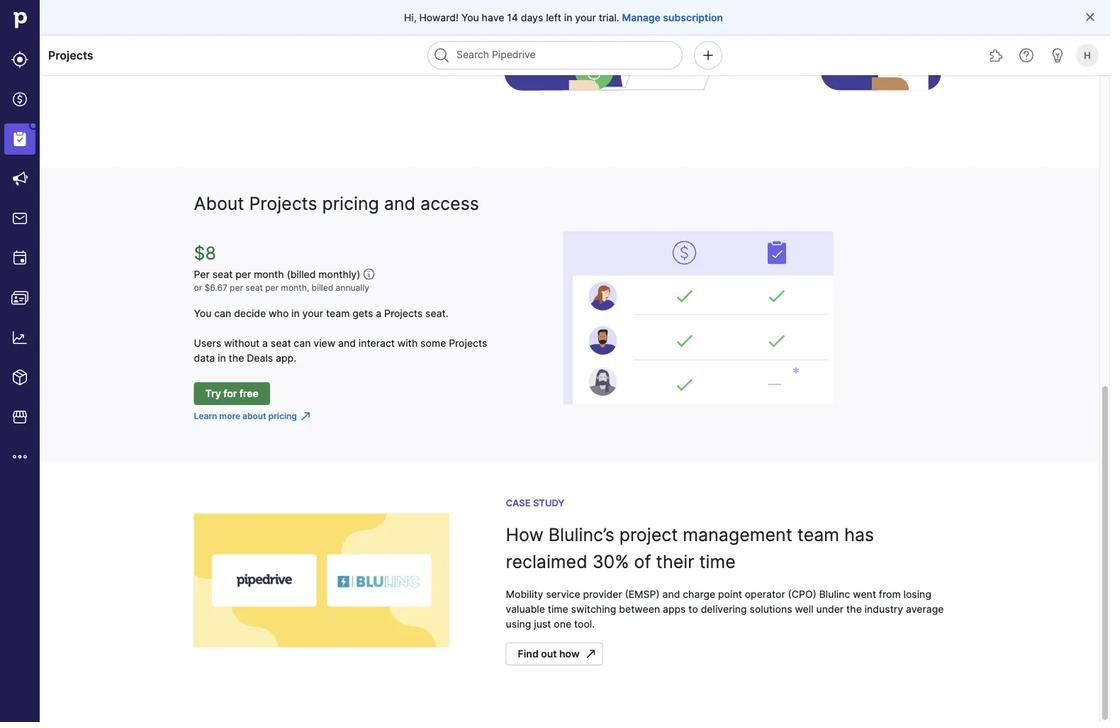 Task type: describe. For each thing, give the bounding box(es) containing it.
projects up with
[[384, 307, 423, 319]]

between
[[619, 603, 661, 615]]

0 vertical spatial seat
[[213, 268, 233, 280]]

about
[[194, 193, 244, 214]]

average
[[907, 603, 944, 615]]

access
[[421, 193, 479, 214]]

campaigns image
[[11, 170, 28, 187]]

case study
[[506, 497, 565, 508]]

point
[[719, 588, 743, 600]]

access illustration image
[[563, 225, 835, 404]]

find out how
[[518, 648, 580, 660]]

case
[[506, 497, 531, 508]]

Search Pipedrive field
[[428, 41, 683, 70]]

annually
[[336, 283, 369, 293]]

learn more about pricing link
[[194, 411, 506, 462]]

0 vertical spatial can
[[214, 307, 231, 319]]

you can decide who in your team gets a projects seat.
[[194, 307, 449, 319]]

1 horizontal spatial you
[[462, 11, 479, 23]]

color undefined image
[[11, 131, 28, 148]]

or
[[194, 283, 202, 293]]

seat.
[[426, 307, 449, 319]]

more
[[219, 411, 240, 421]]

with
[[398, 337, 418, 349]]

manage subscription link
[[622, 10, 724, 24]]

solutions
[[750, 603, 793, 615]]

days
[[521, 11, 544, 23]]

monthly)
[[319, 268, 361, 280]]

users
[[194, 337, 221, 349]]

per
[[194, 268, 210, 280]]

management
[[683, 524, 793, 545]]

find out how button
[[506, 643, 603, 665]]

charge
[[683, 588, 716, 600]]

just
[[534, 618, 551, 630]]

reclaimed
[[506, 551, 588, 572]]

mobility
[[506, 588, 544, 600]]

how
[[506, 524, 544, 545]]

projects right leads image
[[48, 48, 93, 62]]

in inside the users without a seat can view and interact with some projects data in the deals app.
[[218, 352, 226, 364]]

1 horizontal spatial and
[[384, 193, 416, 214]]

service
[[546, 588, 581, 600]]

gets
[[353, 307, 373, 319]]

(emsp)
[[625, 588, 660, 600]]

activities image
[[11, 250, 28, 267]]

learn more about pricing
[[194, 411, 297, 421]]

insights image
[[11, 329, 28, 346]]

1 horizontal spatial a
[[376, 307, 382, 319]]

$8
[[194, 243, 216, 264]]

the inside the users without a seat can view and interact with some projects data in the deals app.
[[229, 352, 244, 364]]

manage
[[622, 11, 661, 23]]

14
[[507, 11, 518, 23]]

apps
[[663, 603, 686, 615]]

under
[[817, 603, 844, 615]]

quick help image
[[1019, 47, 1036, 64]]

mobility service provider (emsp) and charge point operator (cpo) blulinc went from losing valuable time switching between apps to delivering solutions well under the industry average using just one tool.
[[506, 588, 944, 630]]

about
[[243, 411, 266, 421]]

who
[[269, 307, 289, 319]]

blulinc's
[[549, 524, 615, 545]]

left
[[546, 11, 562, 23]]

(cpo)
[[788, 588, 817, 600]]

trial.
[[599, 11, 620, 23]]

howard!
[[419, 11, 459, 23]]

learn
[[194, 411, 217, 421]]

provider
[[583, 588, 623, 600]]

more image
[[11, 448, 28, 465]]

find
[[518, 648, 539, 660]]

quick add image
[[700, 47, 717, 64]]

case study illustration image
[[194, 508, 449, 653]]

a inside the users without a seat can view and interact with some projects data in the deals app.
[[263, 337, 268, 349]]

decide
[[234, 307, 266, 319]]

time inside how blulinc's project management team has reclaimed 30% of their time
[[700, 551, 736, 572]]

time inside mobility service provider (emsp) and charge point operator (cpo) blulinc went from losing valuable time switching between apps to delivering solutions well under the industry average using just one tool.
[[548, 603, 569, 615]]

projects right about
[[249, 193, 317, 214]]

team inside how blulinc's project management team has reclaimed 30% of their time
[[798, 524, 840, 545]]

blulinc
[[820, 588, 851, 600]]

study
[[533, 497, 565, 508]]

0 vertical spatial pricing
[[322, 193, 379, 214]]

1 vertical spatial you
[[194, 307, 212, 319]]

losing
[[904, 588, 932, 600]]

well
[[795, 603, 814, 615]]

per for seat
[[230, 283, 243, 293]]

to
[[689, 603, 699, 615]]



Task type: vqa. For each thing, say whether or not it's contained in the screenshot.
seventh color undefined icon from the bottom
no



Task type: locate. For each thing, give the bounding box(es) containing it.
seat for $6.67
[[246, 283, 263, 293]]

0 vertical spatial in
[[564, 11, 573, 23]]

try for free
[[205, 388, 259, 400]]

billed
[[312, 283, 334, 293]]

your left trial.
[[575, 11, 596, 23]]

products image
[[11, 369, 28, 386]]

can up app.
[[294, 337, 311, 349]]

about projects pricing and access
[[194, 193, 479, 214]]

your
[[575, 11, 596, 23], [303, 307, 324, 319]]

h
[[1085, 50, 1092, 61]]

industry
[[865, 603, 904, 615]]

1 horizontal spatial seat
[[246, 283, 263, 293]]

the inside mobility service provider (emsp) and charge point operator (cpo) blulinc went from losing valuable time switching between apps to delivering solutions well under the industry average using just one tool.
[[847, 603, 862, 615]]

can
[[214, 307, 231, 319], [294, 337, 311, 349]]

view
[[314, 337, 336, 349]]

pricing inside 'link'
[[269, 411, 297, 421]]

0 horizontal spatial team
[[326, 307, 350, 319]]

their
[[656, 551, 695, 572]]

2 horizontal spatial seat
[[271, 337, 291, 349]]

1 vertical spatial seat
[[246, 283, 263, 293]]

deals image
[[11, 91, 28, 108]]

switching
[[571, 603, 617, 615]]

and up the "apps"
[[663, 588, 681, 600]]

0 vertical spatial and
[[384, 193, 416, 214]]

time
[[700, 551, 736, 572], [548, 603, 569, 615]]

1 vertical spatial pricing
[[269, 411, 297, 421]]

and left access
[[384, 193, 416, 214]]

and
[[384, 193, 416, 214], [338, 337, 356, 349], [663, 588, 681, 600]]

a
[[376, 307, 382, 319], [263, 337, 268, 349]]

sales assistant image
[[1050, 47, 1067, 64]]

1 horizontal spatial can
[[294, 337, 311, 349]]

color primary image
[[1085, 11, 1097, 23]]

out
[[541, 648, 557, 660]]

hi,
[[404, 11, 417, 23]]

1 horizontal spatial in
[[292, 307, 300, 319]]

went
[[853, 588, 877, 600]]

you
[[462, 11, 479, 23], [194, 307, 212, 319]]

can down "$6.67"
[[214, 307, 231, 319]]

0 horizontal spatial pricing
[[269, 411, 297, 421]]

0 horizontal spatial can
[[214, 307, 231, 319]]

2 vertical spatial seat
[[271, 337, 291, 349]]

1 vertical spatial time
[[548, 603, 569, 615]]

the down went
[[847, 603, 862, 615]]

a right 'gets'
[[376, 307, 382, 319]]

in right data
[[218, 352, 226, 364]]

1 horizontal spatial the
[[847, 603, 862, 615]]

seat up app.
[[271, 337, 291, 349]]

and right 'view'
[[338, 337, 356, 349]]

2 horizontal spatial in
[[564, 11, 573, 23]]

0 horizontal spatial you
[[194, 307, 212, 319]]

of
[[635, 551, 652, 572]]

0 vertical spatial you
[[462, 11, 479, 23]]

h button
[[1074, 41, 1102, 70]]

contacts image
[[11, 289, 28, 306]]

without
[[224, 337, 260, 349]]

1 horizontal spatial time
[[700, 551, 736, 572]]

try for free button
[[194, 382, 270, 405]]

you left have
[[462, 11, 479, 23]]

30%
[[593, 551, 630, 572]]

0 horizontal spatial in
[[218, 352, 226, 364]]

per for month
[[236, 268, 251, 280]]

per down "month"
[[265, 283, 279, 293]]

0 vertical spatial the
[[229, 352, 244, 364]]

app.
[[276, 352, 297, 364]]

marketplace image
[[11, 409, 28, 426]]

0 horizontal spatial your
[[303, 307, 324, 319]]

interact
[[359, 337, 395, 349]]

0 vertical spatial team
[[326, 307, 350, 319]]

menu item
[[0, 119, 40, 159]]

for
[[224, 388, 237, 400]]

pricing
[[322, 193, 379, 214], [269, 411, 297, 421]]

or $6.67 per seat per month, billed annually
[[194, 283, 369, 293]]

projects inside the users without a seat can view and interact with some projects data in the deals app.
[[449, 337, 488, 349]]

how
[[560, 648, 580, 660]]

team left 'gets'
[[326, 307, 350, 319]]

users without a seat can view and interact with some projects data in the deals app.
[[194, 337, 488, 364]]

delivering
[[701, 603, 747, 615]]

the down "without"
[[229, 352, 244, 364]]

project
[[620, 524, 678, 545]]

some
[[421, 337, 446, 349]]

1 vertical spatial in
[[292, 307, 300, 319]]

hi, howard! you have 14 days left in your  trial. manage subscription
[[404, 11, 724, 23]]

has
[[845, 524, 875, 545]]

can inside the users without a seat can view and interact with some projects data in the deals app.
[[294, 337, 311, 349]]

you down the 'or'
[[194, 307, 212, 319]]

one
[[554, 618, 572, 630]]

1 vertical spatial a
[[263, 337, 268, 349]]

0 vertical spatial a
[[376, 307, 382, 319]]

and inside the users without a seat can view and interact with some projects data in the deals app.
[[338, 337, 356, 349]]

in
[[564, 11, 573, 23], [292, 307, 300, 319], [218, 352, 226, 364]]

leads image
[[11, 51, 28, 68]]

1 vertical spatial can
[[294, 337, 311, 349]]

and inside mobility service provider (emsp) and charge point operator (cpo) blulinc went from losing valuable time switching between apps to delivering solutions well under the industry average using just one tool.
[[663, 588, 681, 600]]

info image
[[363, 268, 375, 280]]

the
[[229, 352, 244, 364], [847, 603, 862, 615]]

seat for without
[[271, 337, 291, 349]]

time down management
[[700, 551, 736, 572]]

time up one
[[548, 603, 569, 615]]

team left has
[[798, 524, 840, 545]]

month
[[254, 268, 284, 280]]

2 horizontal spatial and
[[663, 588, 681, 600]]

sales inbox image
[[11, 210, 28, 227]]

0 horizontal spatial time
[[548, 603, 569, 615]]

$6.67
[[205, 283, 228, 293]]

0 vertical spatial your
[[575, 11, 596, 23]]

per left "month"
[[236, 268, 251, 280]]

1 vertical spatial the
[[847, 603, 862, 615]]

2 vertical spatial in
[[218, 352, 226, 364]]

have
[[482, 11, 505, 23]]

subscription
[[663, 11, 724, 23]]

0 horizontal spatial and
[[338, 337, 356, 349]]

in right who
[[292, 307, 300, 319]]

projects
[[48, 48, 93, 62], [249, 193, 317, 214], [384, 307, 423, 319], [449, 337, 488, 349]]

month,
[[281, 283, 309, 293]]

color primary image
[[583, 648, 600, 660]]

1 vertical spatial and
[[338, 337, 356, 349]]

how blulinc's project management team has reclaimed 30% of their time
[[506, 524, 875, 572]]

per right "$6.67"
[[230, 283, 243, 293]]

operator
[[745, 588, 786, 600]]

data
[[194, 352, 215, 364]]

seat down "month"
[[246, 283, 263, 293]]

a up the deals
[[263, 337, 268, 349]]

0 horizontal spatial a
[[263, 337, 268, 349]]

using
[[506, 618, 532, 630]]

1 vertical spatial team
[[798, 524, 840, 545]]

your down billed
[[303, 307, 324, 319]]

seat inside the users without a seat can view and interact with some projects data in the deals app.
[[271, 337, 291, 349]]

1 horizontal spatial your
[[575, 11, 596, 23]]

free
[[240, 388, 259, 400]]

1 horizontal spatial pricing
[[322, 193, 379, 214]]

color active image
[[300, 411, 311, 422]]

1 horizontal spatial team
[[798, 524, 840, 545]]

seat up "$6.67"
[[213, 268, 233, 280]]

tool.
[[574, 618, 595, 630]]

projects right some
[[449, 337, 488, 349]]

0 horizontal spatial seat
[[213, 268, 233, 280]]

0 horizontal spatial the
[[229, 352, 244, 364]]

per seat per month (billed monthly)
[[194, 268, 361, 280]]

deals
[[247, 352, 273, 364]]

valuable
[[506, 603, 545, 615]]

in right the "left"
[[564, 11, 573, 23]]

try
[[205, 388, 221, 400]]

menu
[[0, 0, 40, 722]]

0 vertical spatial time
[[700, 551, 736, 572]]

1 vertical spatial your
[[303, 307, 324, 319]]

from
[[879, 588, 901, 600]]

2 vertical spatial and
[[663, 588, 681, 600]]

home image
[[9, 9, 31, 31]]

team
[[326, 307, 350, 319], [798, 524, 840, 545]]

(billed
[[287, 268, 316, 280]]



